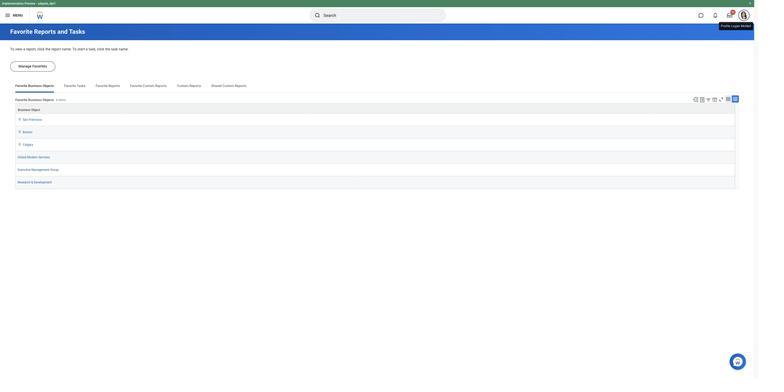 Task type: describe. For each thing, give the bounding box(es) containing it.
2 name. from the left
[[119, 47, 129, 51]]

and
[[57, 28, 68, 35]]

location image for san francisco
[[18, 118, 22, 121]]

profile logan mcneil tooltip
[[719, 21, 755, 31]]

profile logan mcneil image
[[741, 11, 749, 21]]

reports for favorite reports
[[108, 84, 120, 88]]

select to filter grid data image
[[706, 97, 712, 102]]

boston
[[23, 131, 32, 134]]

menu banner
[[0, 0, 755, 24]]

business object
[[18, 108, 40, 112]]

toolbar inside favorite reports and tasks main content
[[691, 95, 740, 103]]

manage favorites
[[18, 64, 47, 68]]

tasks inside tab list
[[77, 84, 86, 88]]

group
[[50, 168, 59, 172]]

global modern services
[[18, 156, 50, 159]]

san francisco link
[[23, 117, 42, 122]]

task,
[[89, 47, 96, 51]]

implementation preview -   adeptai_dpt1
[[2, 2, 56, 5]]

favorite for favorite reports and tasks
[[10, 28, 33, 35]]

business for favorite business objects
[[28, 84, 42, 88]]

manage favorites button
[[10, 61, 55, 72]]

to view a report, click the report name. to start a task, click the task name.
[[10, 47, 129, 51]]

francisco
[[29, 118, 42, 122]]

menu button
[[0, 7, 30, 24]]

2 click from the left
[[97, 47, 104, 51]]

table image
[[727, 96, 732, 102]]

-
[[36, 2, 37, 5]]

2 the from the left
[[105, 47, 110, 51]]

1 the from the left
[[45, 47, 51, 51]]

boston link
[[23, 129, 32, 134]]

research & development
[[18, 181, 52, 184]]

fullscreen image
[[719, 97, 725, 102]]

logan
[[732, 24, 741, 28]]

research
[[18, 181, 30, 184]]

research & development link
[[18, 180, 52, 184]]

favorite for favorite reports
[[96, 84, 108, 88]]

report
[[51, 47, 61, 51]]

business inside popup button
[[18, 108, 30, 112]]

services
[[38, 156, 50, 159]]

manage
[[18, 64, 31, 68]]

2 to from the left
[[73, 47, 77, 51]]

mcneil
[[742, 24, 752, 28]]

justify image
[[5, 12, 11, 18]]

tab list inside favorite reports and tasks main content
[[10, 80, 745, 93]]

business object row
[[15, 103, 736, 114]]

custom reports
[[177, 84, 201, 88]]

objects for favorite business objects
[[43, 84, 54, 88]]

favorite business objects
[[15, 84, 54, 88]]

custom for favorite
[[143, 84, 155, 88]]

33
[[732, 11, 735, 14]]

favorite reports and tasks main content
[[0, 24, 755, 208]]

management
[[31, 168, 50, 172]]

search image
[[315, 12, 321, 18]]

33 button
[[725, 10, 736, 21]]

shared custom reports
[[211, 84, 247, 88]]

implementation
[[2, 2, 24, 5]]

calgary link
[[23, 142, 33, 147]]

business for favorite business objects 6 items
[[28, 98, 42, 102]]

reports for custom reports
[[190, 84, 201, 88]]

profile
[[722, 24, 731, 28]]



Task type: vqa. For each thing, say whether or not it's contained in the screenshot.
Candidate Pipeline Summary, press delete to clear value. option
no



Task type: locate. For each thing, give the bounding box(es) containing it.
2 a from the left
[[86, 47, 88, 51]]

location image left san
[[18, 118, 22, 121]]

favorite for favorite tasks
[[64, 84, 76, 88]]

preview
[[25, 2, 35, 5]]

favorite reports
[[96, 84, 120, 88]]

favorite business objects 6 items
[[15, 98, 66, 102]]

location image left the calgary
[[18, 143, 22, 146]]

menu
[[13, 13, 23, 17]]

profile logan mcneil
[[722, 24, 752, 28]]

click right report, at top
[[37, 47, 45, 51]]

name. right task
[[119, 47, 129, 51]]

tab list containing favorite business objects
[[10, 80, 745, 93]]

3 location image from the top
[[18, 143, 22, 146]]

items
[[58, 98, 66, 102]]

favorite
[[10, 28, 33, 35], [15, 84, 27, 88], [64, 84, 76, 88], [96, 84, 108, 88], [130, 84, 142, 88], [15, 98, 27, 102]]

adeptai_dpt1
[[38, 2, 56, 5]]

Search Workday  search field
[[324, 10, 435, 21]]

business up san
[[18, 108, 30, 112]]

global
[[18, 156, 26, 159]]

1 objects from the top
[[43, 84, 54, 88]]

1 click from the left
[[37, 47, 45, 51]]

1 vertical spatial location image
[[18, 130, 22, 134]]

favorite reports and tasks
[[10, 28, 85, 35]]

0 vertical spatial tasks
[[69, 28, 85, 35]]

toolbar
[[691, 95, 740, 103]]

objects for favorite business objects 6 items
[[43, 98, 54, 102]]

task
[[111, 47, 118, 51]]

0 horizontal spatial custom
[[143, 84, 155, 88]]

tasks
[[69, 28, 85, 35], [77, 84, 86, 88]]

favorite tasks
[[64, 84, 86, 88]]

favorite for favorite custom reports
[[130, 84, 142, 88]]

favorites
[[32, 64, 47, 68]]

start
[[78, 47, 85, 51]]

view
[[15, 47, 22, 51]]

favorite for favorite business objects
[[15, 84, 27, 88]]

a right start
[[86, 47, 88, 51]]

2 custom from the left
[[177, 84, 189, 88]]

export to worksheets image
[[700, 97, 706, 103]]

0 horizontal spatial the
[[45, 47, 51, 51]]

executive management group
[[18, 168, 59, 172]]

1 location image from the top
[[18, 118, 22, 121]]

1 horizontal spatial a
[[86, 47, 88, 51]]

1 vertical spatial objects
[[43, 98, 54, 102]]

0 horizontal spatial click
[[37, 47, 45, 51]]

san francisco
[[23, 118, 42, 122]]

objects inside tab list
[[43, 84, 54, 88]]

to left start
[[73, 47, 77, 51]]

location image
[[18, 118, 22, 121], [18, 130, 22, 134], [18, 143, 22, 146]]

object
[[31, 108, 40, 112]]

0 horizontal spatial a
[[23, 47, 25, 51]]

tab list
[[10, 80, 745, 93]]

2 objects from the top
[[43, 98, 54, 102]]

business object button
[[16, 104, 735, 113]]

2 location image from the top
[[18, 130, 22, 134]]

0 vertical spatial business
[[28, 84, 42, 88]]

favorite custom reports
[[130, 84, 167, 88]]

objects up favorite business objects 6 items
[[43, 84, 54, 88]]

expand table image
[[733, 96, 739, 102]]

a right view
[[23, 47, 25, 51]]

san
[[23, 118, 28, 122]]

0 horizontal spatial name.
[[62, 47, 72, 51]]

click right "task,"
[[97, 47, 104, 51]]

business up favorite business objects 6 items
[[28, 84, 42, 88]]

modern
[[27, 156, 38, 159]]

reports for favorite reports and tasks
[[34, 28, 56, 35]]

objects
[[43, 84, 54, 88], [43, 98, 54, 102]]

click to view/edit grid preferences image
[[713, 97, 718, 102]]

1 name. from the left
[[62, 47, 72, 51]]

location image for boston
[[18, 130, 22, 134]]

3 custom from the left
[[223, 84, 234, 88]]

executive management group link
[[18, 167, 59, 172]]

0 vertical spatial location image
[[18, 118, 22, 121]]

shared
[[211, 84, 222, 88]]

a
[[23, 47, 25, 51], [86, 47, 88, 51]]

close environment banner image
[[749, 2, 752, 5]]

custom for shared
[[223, 84, 234, 88]]

location image for calgary
[[18, 143, 22, 146]]

reports
[[34, 28, 56, 35], [108, 84, 120, 88], [155, 84, 167, 88], [190, 84, 201, 88], [235, 84, 247, 88]]

1 horizontal spatial custom
[[177, 84, 189, 88]]

2 vertical spatial location image
[[18, 143, 22, 146]]

objects left 6
[[43, 98, 54, 102]]

2 vertical spatial business
[[18, 108, 30, 112]]

1 a from the left
[[23, 47, 25, 51]]

to
[[10, 47, 14, 51], [73, 47, 77, 51]]

development
[[34, 181, 52, 184]]

notifications large image
[[713, 13, 719, 18]]

export to excel image
[[693, 97, 699, 102]]

1 vertical spatial tasks
[[77, 84, 86, 88]]

custom
[[143, 84, 155, 88], [177, 84, 189, 88], [223, 84, 234, 88]]

1 horizontal spatial name.
[[119, 47, 129, 51]]

global modern services link
[[18, 155, 50, 159]]

name. right report
[[62, 47, 72, 51]]

6
[[56, 98, 58, 102]]

report,
[[26, 47, 36, 51]]

1 vertical spatial business
[[28, 98, 42, 102]]

&
[[31, 181, 33, 184]]

0 horizontal spatial to
[[10, 47, 14, 51]]

business up "object"
[[28, 98, 42, 102]]

1 horizontal spatial the
[[105, 47, 110, 51]]

executive
[[18, 168, 31, 172]]

1 horizontal spatial to
[[73, 47, 77, 51]]

1 custom from the left
[[143, 84, 155, 88]]

location image left boston
[[18, 130, 22, 134]]

1 to from the left
[[10, 47, 14, 51]]

the
[[45, 47, 51, 51], [105, 47, 110, 51]]

business
[[28, 84, 42, 88], [28, 98, 42, 102], [18, 108, 30, 112]]

2 horizontal spatial custom
[[223, 84, 234, 88]]

name.
[[62, 47, 72, 51], [119, 47, 129, 51]]

business inside tab list
[[28, 84, 42, 88]]

1 horizontal spatial click
[[97, 47, 104, 51]]

calgary
[[23, 143, 33, 147]]

0 vertical spatial objects
[[43, 84, 54, 88]]

the left task
[[105, 47, 110, 51]]

the left report
[[45, 47, 51, 51]]

click
[[37, 47, 45, 51], [97, 47, 104, 51]]

inbox large image
[[728, 13, 733, 18]]

to left view
[[10, 47, 14, 51]]



